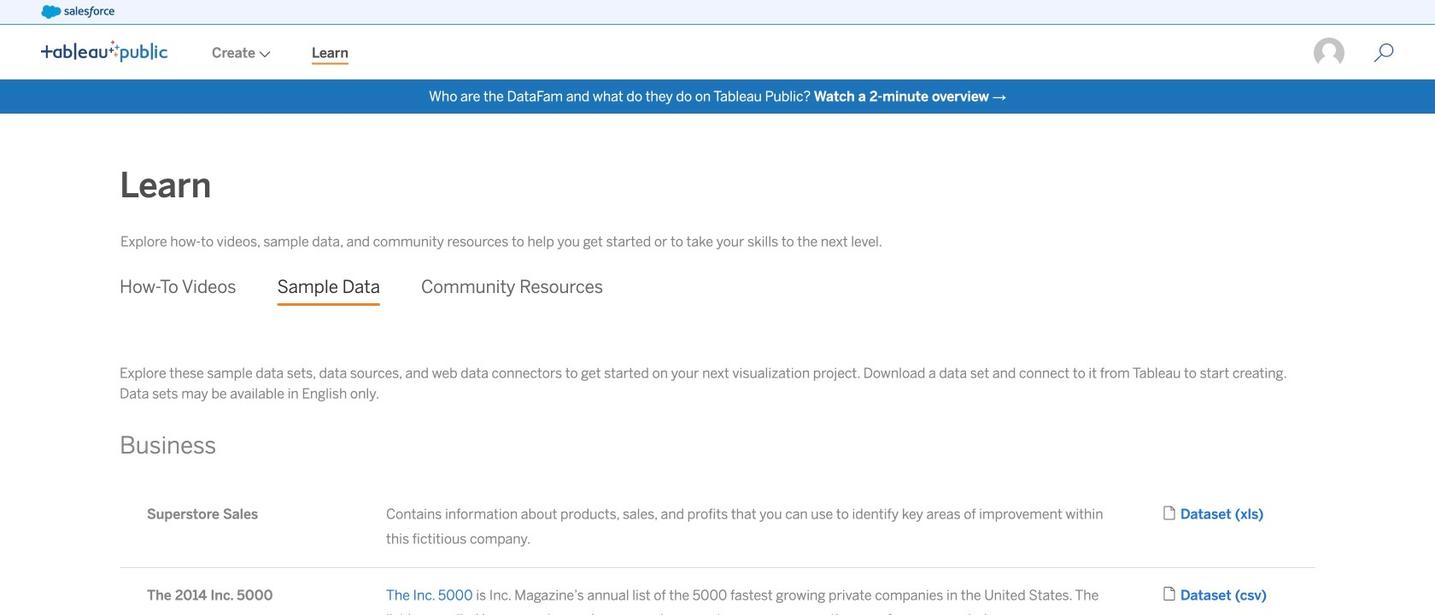 Task type: vqa. For each thing, say whether or not it's contained in the screenshot.
ADD FAVORITE button
no



Task type: describe. For each thing, give the bounding box(es) containing it.
tara.schultz image
[[1312, 36, 1346, 70]]



Task type: locate. For each thing, give the bounding box(es) containing it.
go to search image
[[1353, 43, 1415, 63]]

logo image
[[41, 40, 167, 62]]

salesforce logo image
[[41, 5, 114, 19]]

create image
[[255, 51, 271, 58]]



